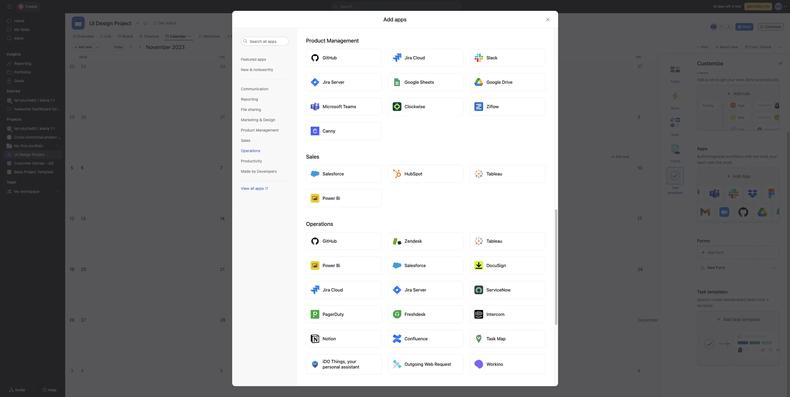 Task type: vqa. For each thing, say whether or not it's contained in the screenshot.
topmost Mark complete option
no



Task type: describe. For each thing, give the bounding box(es) containing it.
github button for product management
[[306, 49, 382, 67]]

Search all apps text field
[[241, 37, 289, 46]]

add app
[[734, 174, 751, 179]]

confluence button
[[388, 331, 464, 348]]

tableau image for operations
[[475, 237, 483, 246]]

priority
[[703, 104, 714, 108]]

mw button
[[711, 24, 717, 30]]

files
[[291, 34, 299, 39]]

hide sidebar image
[[7, 4, 11, 9]]

1 horizontal spatial 26
[[499, 64, 504, 69]]

1:1 for project
[[50, 126, 55, 131]]

ido things, your personal assistant
[[323, 360, 360, 370]]

2 vertical spatial project
[[24, 170, 36, 174]]

0 vertical spatial jira cloud image
[[393, 54, 401, 62]]

from
[[758, 298, 766, 302]]

my workspace link
[[3, 188, 62, 196]]

global element
[[0, 13, 65, 46]]

terryturtle85 / maria 1:1 for dashboard
[[14, 98, 55, 103]]

0 vertical spatial jira cloud button
[[388, 49, 464, 67]]

github image
[[311, 54, 319, 62]]

1 horizontal spatial apps
[[698, 146, 708, 151]]

12
[[70, 217, 74, 222]]

microsoft teams image
[[311, 102, 319, 111]]

build
[[698, 154, 706, 159]]

power bi button for sales
[[306, 190, 382, 208]]

terryturtle85 for cross-
[[14, 126, 37, 131]]

home link
[[3, 17, 62, 25]]

1 horizontal spatial 30
[[499, 318, 504, 323]]

1 vertical spatial 6
[[360, 369, 362, 374]]

0 horizontal spatial jira cloud image
[[311, 286, 319, 295]]

developers
[[257, 169, 277, 174]]

my first portfolio
[[14, 144, 43, 148]]

projects
[[7, 117, 21, 122]]

29
[[69, 115, 75, 120]]

0 vertical spatial add task
[[79, 45, 92, 49]]

build integrated workflows with the tools your team uses the most.
[[698, 154, 778, 165]]

freshdesk image
[[393, 311, 401, 319]]

1 horizontal spatial 4
[[779, 115, 782, 120]]

1 horizontal spatial jira server button
[[388, 282, 464, 300]]

project
[[44, 135, 57, 140]]

0 vertical spatial salesforce button
[[306, 165, 382, 183]]

med
[[738, 116, 745, 120]]

0 horizontal spatial 6
[[81, 166, 84, 171]]

new for new form
[[708, 266, 716, 270]]

november for november 2023
[[146, 44, 171, 50]]

november 1
[[360, 115, 383, 120]]

0 horizontal spatial add task button
[[72, 43, 94, 51]]

& for noteworthy
[[250, 67, 252, 72]]

add billing info button
[[745, 3, 773, 10]]

13
[[81, 217, 86, 222]]

1 horizontal spatial 28
[[778, 64, 783, 69]]

1 vertical spatial salesforce button
[[388, 257, 464, 275]]

20
[[81, 267, 86, 272]]

tableau for operations
[[487, 239, 502, 244]]

dashboard inside 'link'
[[32, 107, 51, 111]]

goals
[[14, 79, 24, 83]]

marketing
[[241, 118, 258, 122]]

file sharing button
[[241, 105, 289, 115]]

file sharing
[[241, 107, 261, 112]]

0 horizontal spatial 2
[[500, 115, 502, 120]]

clockwise
[[405, 104, 425, 109]]

november 2023
[[146, 44, 185, 50]]

zendesk image
[[393, 237, 401, 246]]

your inside build integrated workflows with the tools your team uses the most.
[[770, 154, 778, 159]]

0 horizontal spatial salesforce image
[[311, 170, 319, 179]]

in
[[732, 4, 735, 8]]

info
[[765, 4, 770, 8]]

tools
[[760, 154, 769, 159]]

0 horizontal spatial rule
[[709, 77, 715, 82]]

outgoing
[[405, 363, 423, 367]]

0 horizontal spatial customize
[[698, 60, 724, 66]]

design inside button
[[263, 118, 275, 122]]

sales button
[[241, 136, 289, 146]]

apps inside view all apps link
[[255, 186, 264, 191]]

functional
[[26, 135, 43, 140]]

0 horizontal spatial the
[[717, 160, 722, 165]]

a inside quickly create standardized tasks from a template.
[[767, 298, 769, 302]]

2 horizontal spatial 1
[[671, 159, 672, 163]]

docusign
[[487, 264, 506, 269]]

slack
[[487, 55, 498, 60]]

search button
[[331, 2, 462, 11]]

maria for functional
[[40, 126, 49, 131]]

calendar
[[170, 34, 186, 39]]

0 horizontal spatial 8
[[360, 166, 362, 171]]

0 horizontal spatial jira cloud button
[[306, 282, 382, 300]]

& for design
[[259, 118, 262, 122]]

1 vertical spatial 25
[[778, 267, 783, 272]]

1 horizontal spatial the
[[754, 154, 759, 159]]

new form button
[[698, 262, 780, 274]]

7
[[220, 166, 223, 171]]

0 horizontal spatial 3
[[71, 369, 73, 374]]

customize button
[[759, 23, 784, 31]]

november for november 1
[[360, 115, 380, 120]]

docusign image
[[475, 262, 483, 270]]

1 horizontal spatial add task button
[[609, 153, 632, 161]]

jira server image
[[393, 286, 401, 295]]

pagerduty image
[[311, 311, 319, 319]]

0 vertical spatial 24
[[220, 64, 225, 69]]

new inside 'link'
[[58, 107, 66, 111]]

1 horizontal spatial 9
[[779, 369, 782, 374]]

most.
[[723, 160, 733, 165]]

1 horizontal spatial 3
[[638, 115, 641, 120]]

reporting inside button
[[241, 97, 258, 102]]

product management button
[[241, 125, 289, 136]]

1 horizontal spatial add task
[[616, 155, 630, 159]]

by
[[252, 169, 256, 174]]

starred element
[[0, 86, 79, 115]]

for
[[52, 107, 57, 111]]

left
[[726, 4, 731, 8]]

1 vertical spatial operations
[[306, 221, 333, 227]]

1 for november 1
[[381, 115, 383, 120]]

google drive
[[487, 80, 513, 85]]

0 vertical spatial 9
[[499, 166, 501, 171]]

1 horizontal spatial 2
[[779, 318, 782, 323]]

made by developers button
[[241, 167, 289, 177]]

slack image
[[475, 54, 483, 62]]

my for my workspace
[[14, 189, 19, 194]]

add a rule to get your work done automatically.
[[698, 77, 780, 82]]

base
[[14, 170, 23, 174]]

tasks inside global element
[[20, 27, 30, 32]]

19
[[70, 267, 74, 272]]

form for add form
[[716, 250, 724, 255]]

template.
[[698, 304, 714, 308]]

fri
[[636, 55, 641, 59]]

0 horizontal spatial 4
[[81, 369, 84, 374]]

customer
[[14, 161, 31, 166]]

board link
[[118, 33, 133, 39]]

customer stories - q4 link
[[3, 159, 62, 168]]

starred button
[[0, 89, 20, 94]]

my for my tasks
[[14, 27, 19, 32]]

my first portfolio link
[[3, 142, 62, 151]]

terryturtle85 / maria 1:1 link for dashboard
[[3, 96, 62, 105]]

productivity button
[[241, 156, 289, 167]]

file
[[241, 107, 247, 112]]

microsoft teams button
[[306, 98, 382, 116]]

hubspot image
[[393, 170, 401, 179]]

apps inside featured apps button
[[258, 57, 266, 62]]

1 vertical spatial task
[[623, 155, 630, 159]]

21
[[220, 267, 225, 272]]

0 vertical spatial 25
[[360, 64, 365, 69]]

jira server for jira server image
[[323, 80, 345, 85]]

create
[[712, 298, 723, 302]]

/ for functional
[[38, 126, 39, 131]]

team button
[[0, 180, 16, 185]]

github image
[[311, 237, 319, 246]]

done
[[746, 77, 755, 82]]

1 horizontal spatial 23
[[499, 267, 504, 272]]

1 horizontal spatial 24
[[638, 267, 643, 272]]

billing
[[754, 4, 764, 8]]

hubspot
[[405, 172, 423, 177]]

insights button
[[0, 52, 21, 57]]

awesome dashboard for new project
[[14, 107, 79, 111]]

tue
[[219, 55, 225, 59]]

search list box
[[331, 2, 462, 11]]

portfolio
[[28, 144, 43, 148]]

1 horizontal spatial 8
[[638, 369, 641, 374]]

teams element
[[0, 178, 65, 197]]

workflow link
[[199, 33, 220, 39]]

reporting inside insights element
[[14, 61, 31, 66]]

microsoft teams
[[323, 104, 356, 109]]

google drive image
[[475, 78, 483, 87]]

0 vertical spatial apps
[[672, 133, 680, 137]]

notion
[[323, 337, 336, 342]]

jira server for jira server icon
[[405, 288, 427, 293]]

1 vertical spatial 28
[[220, 318, 225, 323]]

terryturtle85 for awesome
[[14, 98, 37, 103]]

with
[[745, 154, 753, 159]]

insights
[[7, 52, 21, 57]]

github for product management
[[323, 55, 337, 60]]

0 vertical spatial rules
[[698, 69, 709, 74]]

slack button
[[470, 49, 546, 67]]

22
[[69, 64, 75, 69]]

1 horizontal spatial your
[[728, 77, 736, 82]]

1 horizontal spatial 27
[[638, 64, 643, 69]]

next month image
[[138, 45, 142, 49]]

template
[[743, 318, 761, 322]]

0 horizontal spatial rules
[[671, 106, 680, 110]]

0 horizontal spatial 27
[[81, 318, 86, 323]]

intercom
[[487, 313, 505, 317]]

docusign button
[[470, 257, 546, 275]]

jira cloud for the leftmost jira cloud image
[[323, 288, 343, 293]]

zendesk button
[[388, 233, 464, 251]]

product management
[[241, 128, 279, 133]]

canny button
[[306, 122, 382, 140]]

google drive button
[[470, 73, 546, 91]]

0 vertical spatial dashboard
[[231, 34, 251, 39]]



Task type: locate. For each thing, give the bounding box(es) containing it.
1 vertical spatial tableau
[[487, 239, 502, 244]]

ui design project
[[14, 152, 45, 157]]

calendar image
[[75, 20, 82, 26]]

jira server image
[[311, 78, 319, 87]]

workino button
[[470, 355, 546, 375]]

your up personal assistant on the bottom
[[347, 360, 356, 365]]

apps up noteworthy
[[258, 57, 266, 62]]

tableau button for sales
[[470, 165, 546, 183]]

jira server right jira server icon
[[405, 288, 427, 293]]

-
[[46, 161, 47, 166]]

maria for dashboard
[[40, 98, 49, 103]]

1 vertical spatial jira cloud button
[[306, 282, 382, 300]]

my down team
[[14, 189, 19, 194]]

forms
[[698, 239, 710, 244]]

1 github button from the top
[[306, 49, 382, 67]]

1 vertical spatial 30
[[499, 318, 504, 323]]

1 horizontal spatial jira cloud
[[405, 55, 425, 60]]

2 power bi button from the top
[[306, 257, 382, 275]]

1 github from the top
[[323, 55, 337, 60]]

1 terryturtle85 / maria 1:1 from the top
[[14, 98, 55, 103]]

& up product management
[[259, 118, 262, 122]]

1 power bi from the top
[[323, 196, 340, 201]]

0 vertical spatial terryturtle85
[[14, 98, 37, 103]]

0 horizontal spatial salesforce
[[323, 172, 344, 177]]

template
[[37, 170, 53, 174]]

my inside teams element
[[14, 189, 19, 194]]

terryturtle85 / maria 1:1 inside the starred element
[[14, 98, 55, 103]]

1 for december 1
[[660, 318, 662, 323]]

2 horizontal spatial new
[[708, 266, 716, 270]]

add form
[[708, 250, 724, 255]]

terryturtle85 inside the starred element
[[14, 98, 37, 103]]

servicenow button
[[470, 282, 546, 300]]

2 maria from the top
[[40, 126, 49, 131]]

add to starred image
[[143, 21, 148, 25]]

clockwise button
[[388, 98, 464, 116]]

maria inside the starred element
[[40, 98, 49, 103]]

1 vertical spatial 5
[[220, 369, 223, 374]]

power bi image for sales
[[311, 194, 319, 203]]

1 tableau image from the top
[[475, 170, 483, 179]]

jira cloud button up google sheets button
[[388, 49, 464, 67]]

0 horizontal spatial form
[[673, 159, 680, 163]]

1 vertical spatial &
[[259, 118, 262, 122]]

outgoing web request image
[[393, 361, 401, 369]]

terryturtle85 / maria 1:1 link for functional
[[3, 124, 62, 133]]

tasks inside quickly create standardized tasks from a template.
[[748, 298, 757, 302]]

1 vertical spatial dashboard
[[32, 107, 51, 111]]

view
[[241, 186, 249, 191]]

terryturtle85 / maria 1:1 up awesome dashboard for new project 'link' at the top left of page
[[14, 98, 55, 103]]

jira cloud up pagerduty
[[323, 288, 343, 293]]

0 vertical spatial design
[[263, 118, 275, 122]]

30 right 29
[[81, 115, 86, 120]]

goals link
[[3, 77, 62, 85]]

timeline link
[[139, 33, 159, 39]]

1 vertical spatial tableau image
[[475, 237, 483, 246]]

jira server button up freshdesk button in the bottom of the page
[[388, 282, 464, 300]]

close this dialog image
[[546, 17, 550, 22]]

design inside "link"
[[19, 152, 31, 157]]

jira cloud image up pagerduty icon
[[311, 286, 319, 295]]

0 horizontal spatial 23
[[81, 64, 86, 69]]

jira cloud for topmost jira cloud image
[[405, 55, 425, 60]]

ziflow
[[487, 104, 499, 109]]

terryturtle85 / maria 1:1 link inside the starred element
[[3, 96, 62, 105]]

google sheets button
[[388, 73, 464, 91]]

github right github image
[[323, 239, 337, 244]]

0 vertical spatial 8
[[360, 166, 362, 171]]

0 horizontal spatial salesforce button
[[306, 165, 382, 183]]

project inside 'link'
[[67, 107, 79, 111]]

1 horizontal spatial tasks
[[748, 298, 757, 302]]

featured apps button
[[241, 54, 289, 65]]

dashboard link
[[227, 33, 251, 39]]

customize inside customize dropdown button
[[765, 25, 782, 29]]

terryturtle85 / maria 1:1 inside 'projects' element
[[14, 126, 55, 131]]

my inside global element
[[14, 27, 19, 32]]

customize up to
[[698, 60, 724, 66]]

1 / from the top
[[38, 98, 39, 103]]

calendar link
[[166, 33, 186, 39]]

form left team
[[673, 159, 680, 163]]

my inside 'projects' element
[[14, 144, 19, 148]]

1 horizontal spatial design
[[263, 118, 275, 122]]

1 vertical spatial tableau button
[[470, 233, 546, 251]]

cross-functional project plan
[[14, 135, 65, 140]]

jira cloud image up google sheets image
[[393, 54, 401, 62]]

2 1:1 from the top
[[50, 126, 55, 131]]

0 vertical spatial 23
[[81, 64, 86, 69]]

form for 1 form
[[673, 159, 680, 163]]

reporting
[[14, 61, 31, 66], [241, 97, 258, 102]]

1 vertical spatial add task
[[616, 155, 630, 159]]

project up stories
[[32, 152, 45, 157]]

1:1 for for
[[50, 98, 55, 103]]

1 vertical spatial jira cloud
[[323, 288, 343, 293]]

1 vertical spatial customize
[[698, 60, 724, 66]]

0 horizontal spatial tasks
[[20, 27, 30, 32]]

0 horizontal spatial 9
[[499, 166, 501, 171]]

1:1 inside the starred element
[[50, 98, 55, 103]]

2023
[[172, 44, 185, 50]]

power bi image for operations
[[311, 262, 319, 270]]

dashboard left for
[[32, 107, 51, 111]]

1
[[381, 115, 383, 120], [671, 159, 672, 163], [660, 318, 662, 323]]

tasks
[[20, 27, 30, 32], [748, 298, 757, 302]]

salesforce for the bottommost salesforce icon
[[405, 264, 426, 269]]

1 horizontal spatial new
[[241, 67, 249, 72]]

noteworthy
[[253, 67, 273, 72]]

form inside button
[[716, 250, 724, 255]]

task map image
[[475, 335, 483, 344]]

0 horizontal spatial add task
[[79, 45, 92, 49]]

3
[[638, 115, 641, 120], [71, 369, 73, 374]]

tasks left from
[[748, 298, 757, 302]]

sales down canny icon
[[306, 154, 319, 160]]

tableau button for operations
[[470, 233, 546, 251]]

rule left to
[[709, 77, 715, 82]]

0 vertical spatial terryturtle85 / maria 1:1
[[14, 98, 55, 103]]

2 my from the top
[[14, 144, 19, 148]]

add apps
[[384, 16, 407, 22]]

apps up 1 form
[[672, 133, 680, 137]]

rule
[[709, 77, 715, 82], [743, 91, 751, 96]]

0 vertical spatial new
[[241, 67, 249, 72]]

1 horizontal spatial reporting
[[241, 97, 258, 102]]

operations inside operations button
[[241, 149, 260, 153]]

0 horizontal spatial apps
[[672, 133, 680, 137]]

operations up github image
[[306, 221, 333, 227]]

notion image
[[311, 335, 319, 344]]

maria up "cross-functional project plan"
[[40, 126, 49, 131]]

3 my from the top
[[14, 189, 19, 194]]

1 tableau button from the top
[[470, 165, 546, 183]]

/ up awesome dashboard for new project 'link' at the top left of page
[[38, 98, 39, 103]]

projects element
[[0, 115, 65, 178]]

terryturtle85 / maria 1:1 for functional
[[14, 126, 55, 131]]

terryturtle85 up cross-
[[14, 126, 37, 131]]

1 tableau from the top
[[487, 172, 502, 177]]

0 vertical spatial 6
[[81, 166, 84, 171]]

1 vertical spatial project
[[32, 152, 45, 157]]

close details image
[[778, 61, 783, 66]]

1 vertical spatial jira server
[[405, 288, 427, 293]]

new left form
[[708, 266, 716, 270]]

freshdesk button
[[388, 306, 464, 324]]

terryturtle85
[[14, 98, 37, 103], [14, 126, 37, 131]]

salesforce for leftmost salesforce icon
[[323, 172, 344, 177]]

1 vertical spatial 24
[[638, 267, 643, 272]]

0 horizontal spatial 28
[[220, 318, 225, 323]]

terryturtle85 up awesome
[[14, 98, 37, 103]]

base project template
[[14, 170, 53, 174]]

23 up the servicenow
[[499, 267, 504, 272]]

0 vertical spatial task
[[86, 45, 92, 49]]

made by developers
[[241, 169, 277, 174]]

1 vertical spatial 1
[[671, 159, 672, 163]]

power bi image
[[311, 194, 319, 203], [311, 262, 319, 270]]

1 vertical spatial sales
[[306, 154, 319, 160]]

0 vertical spatial github
[[323, 55, 337, 60]]

1 horizontal spatial salesforce image
[[393, 262, 401, 270]]

add task
[[79, 45, 92, 49], [616, 155, 630, 159]]

/ inside 'projects' element
[[38, 126, 39, 131]]

1 vertical spatial github
[[323, 239, 337, 244]]

23 down mon
[[81, 64, 86, 69]]

0 horizontal spatial a
[[706, 77, 708, 82]]

1 terryturtle85 from the top
[[14, 98, 37, 103]]

maria up awesome dashboard for new project
[[40, 98, 49, 103]]

23
[[81, 64, 86, 69], [499, 267, 504, 272]]

search
[[340, 4, 353, 9]]

the down integrated
[[717, 160, 722, 165]]

hubspot button
[[388, 165, 464, 183]]

overview
[[77, 34, 94, 39]]

jira cloud up google sheets
[[405, 55, 425, 60]]

0 vertical spatial jira server button
[[306, 73, 382, 91]]

project inside "link"
[[32, 152, 45, 157]]

low
[[738, 127, 744, 131]]

the
[[754, 154, 759, 159], [717, 160, 722, 165]]

add task template button
[[696, 311, 782, 367]]

1 maria from the top
[[40, 98, 49, 103]]

1 horizontal spatial sales
[[306, 154, 319, 160]]

0 horizontal spatial your
[[347, 360, 356, 365]]

5 for 12
[[71, 166, 73, 171]]

2 tableau button from the top
[[470, 233, 546, 251]]

/ inside the starred element
[[38, 98, 39, 103]]

1 power bi image from the top
[[311, 194, 319, 203]]

25
[[360, 64, 365, 69], [778, 267, 783, 272]]

form up form
[[716, 250, 724, 255]]

tasks down home
[[20, 27, 30, 32]]

servicenow image
[[475, 286, 483, 295]]

2 vertical spatial task
[[733, 318, 742, 322]]

0 vertical spatial power bi button
[[306, 190, 382, 208]]

outgoing web request
[[405, 363, 451, 367]]

jira cloud
[[405, 55, 425, 60], [323, 288, 343, 293]]

None text field
[[88, 18, 133, 28]]

previous month image
[[129, 45, 134, 49]]

terryturtle85 inside 'projects' element
[[14, 126, 37, 131]]

1 vertical spatial 4
[[81, 369, 84, 374]]

0 horizontal spatial jira cloud
[[323, 288, 343, 293]]

0 vertical spatial power bi image
[[311, 194, 319, 203]]

1 my from the top
[[14, 27, 19, 32]]

/ up "cross-functional project plan"
[[38, 126, 39, 131]]

workino image
[[475, 361, 483, 369]]

1 1:1 from the top
[[50, 98, 55, 103]]

apps
[[672, 133, 680, 137], [698, 146, 708, 151]]

design up management in the top of the page
[[263, 118, 275, 122]]

reporting up portfolios
[[14, 61, 31, 66]]

team
[[7, 180, 16, 185]]

2 tableau from the top
[[487, 239, 502, 244]]

0 vertical spatial jira cloud
[[405, 55, 425, 60]]

power bi button for operations
[[306, 257, 382, 275]]

tableau image
[[475, 170, 483, 179], [475, 237, 483, 246]]

power bi for operations
[[323, 264, 340, 269]]

ziflow button
[[470, 98, 546, 116]]

inbox link
[[3, 34, 62, 43]]

0 vertical spatial 28
[[778, 64, 783, 69]]

2 github button from the top
[[306, 233, 382, 251]]

0 horizontal spatial november
[[146, 44, 171, 50]]

1 horizontal spatial jira cloud image
[[393, 54, 401, 62]]

0 vertical spatial terryturtle85 / maria 1:1 link
[[3, 96, 62, 105]]

things,
[[331, 360, 346, 365]]

pagerduty
[[323, 313, 344, 317]]

5
[[71, 166, 73, 171], [220, 369, 223, 374]]

timeline
[[144, 34, 159, 39]]

the right with
[[754, 154, 759, 159]]

1:1 up for
[[50, 98, 55, 103]]

maria inside 'projects' element
[[40, 126, 49, 131]]

work
[[737, 77, 745, 82]]

6
[[81, 166, 84, 171], [360, 369, 362, 374]]

customize down info
[[765, 25, 782, 29]]

new down featured
[[241, 67, 249, 72]]

1 horizontal spatial salesforce
[[405, 264, 426, 269]]

github right github icon
[[323, 55, 337, 60]]

0 horizontal spatial jira server button
[[306, 73, 382, 91]]

rules
[[698, 69, 709, 74], [671, 106, 680, 110]]

task inside button
[[733, 318, 742, 322]]

2 tableau image from the top
[[475, 237, 483, 246]]

my left first
[[14, 144, 19, 148]]

2 terryturtle85 / maria 1:1 from the top
[[14, 126, 55, 131]]

1 power bi button from the top
[[306, 190, 382, 208]]

canny
[[323, 129, 336, 134]]

github for operations
[[323, 239, 337, 244]]

2 power bi from the top
[[323, 264, 340, 269]]

0 horizontal spatial dashboard
[[32, 107, 51, 111]]

today
[[114, 45, 123, 49]]

& down featured
[[250, 67, 252, 72]]

apps right all
[[255, 186, 264, 191]]

5 for 6
[[220, 369, 223, 374]]

1:1 inside 'projects' element
[[50, 126, 55, 131]]

jira cloud image
[[393, 54, 401, 62], [311, 286, 319, 295]]

0 horizontal spatial 30
[[81, 115, 86, 120]]

task templates
[[668, 186, 683, 195]]

form
[[717, 266, 726, 270]]

0 vertical spatial apps
[[258, 57, 266, 62]]

a left to
[[706, 77, 708, 82]]

sales inside button
[[241, 138, 250, 143]]

ziflow image
[[475, 102, 483, 111]]

1:1 up project
[[50, 126, 55, 131]]

2 power bi image from the top
[[311, 262, 319, 270]]

1 vertical spatial apps
[[698, 146, 708, 151]]

jira cloud button up pagerduty button
[[306, 282, 382, 300]]

0 vertical spatial 2
[[500, 115, 502, 120]]

terryturtle85 / maria 1:1
[[14, 98, 55, 103], [14, 126, 55, 131]]

1 horizontal spatial 6
[[360, 369, 362, 374]]

0 vertical spatial salesforce image
[[311, 170, 319, 179]]

2 github from the top
[[323, 239, 337, 244]]

your inside the ido things, your personal assistant
[[347, 360, 356, 365]]

0 horizontal spatial 1
[[381, 115, 383, 120]]

your right get
[[728, 77, 736, 82]]

jira server right jira server image
[[323, 80, 345, 85]]

0 vertical spatial sales
[[241, 138, 250, 143]]

design down first
[[19, 152, 31, 157]]

1 horizontal spatial customize
[[765, 25, 782, 29]]

1 vertical spatial the
[[717, 160, 722, 165]]

your right tools
[[770, 154, 778, 159]]

fields
[[671, 79, 680, 84]]

jira server button up microsoft teams 'button'
[[306, 73, 382, 91]]

30 down the intercom
[[499, 318, 504, 323]]

2 terryturtle85 from the top
[[14, 126, 37, 131]]

canny image
[[311, 127, 319, 136]]

list link
[[101, 33, 111, 39]]

new right for
[[58, 107, 66, 111]]

2 vertical spatial my
[[14, 189, 19, 194]]

view all apps link
[[241, 186, 268, 192]]

1 vertical spatial terryturtle85 / maria 1:1 link
[[3, 124, 62, 133]]

reporting up file sharing
[[241, 97, 258, 102]]

0 horizontal spatial 26
[[69, 318, 75, 323]]

1 vertical spatial 27
[[81, 318, 86, 323]]

1 terryturtle85 / maria 1:1 link from the top
[[3, 96, 62, 105]]

team
[[698, 160, 706, 165]]

google sheets image
[[393, 78, 401, 87]]

/ for dashboard
[[38, 98, 39, 103]]

add app button
[[696, 168, 782, 223]]

operations up productivity
[[241, 149, 260, 153]]

my up the inbox
[[14, 27, 19, 32]]

salesforce image
[[311, 170, 319, 179], [393, 262, 401, 270]]

confluence image
[[393, 335, 401, 344]]

notion button
[[306, 331, 382, 348]]

0 horizontal spatial 25
[[360, 64, 365, 69]]

standardized
[[724, 298, 747, 302]]

personal assistant
[[323, 365, 360, 370]]

16
[[714, 4, 717, 8]]

messages
[[262, 34, 280, 39]]

ido things, your personal assistant image
[[311, 361, 319, 369]]

ui
[[14, 152, 18, 157]]

project up 29
[[67, 107, 79, 111]]

salesforce
[[323, 172, 344, 177], [405, 264, 426, 269]]

2 terryturtle85 / maria 1:1 link from the top
[[3, 124, 62, 133]]

tableau image for sales
[[475, 170, 483, 179]]

power bi for sales
[[323, 196, 340, 201]]

my for my first portfolio
[[14, 144, 19, 148]]

2 / from the top
[[38, 126, 39, 131]]

a right from
[[767, 298, 769, 302]]

2 vertical spatial new
[[708, 266, 716, 270]]

intercom image
[[475, 311, 483, 319]]

first
[[20, 144, 27, 148]]

sales down product
[[241, 138, 250, 143]]

apps up build
[[698, 146, 708, 151]]

1 vertical spatial rule
[[743, 91, 751, 96]]

dashboard up featured
[[231, 34, 251, 39]]

automatically.
[[756, 77, 780, 82]]

insights element
[[0, 49, 65, 86]]

tableau for sales
[[487, 172, 502, 177]]

terryturtle85 / maria 1:1 link up awesome
[[3, 96, 62, 105]]

1 vertical spatial apps
[[255, 186, 264, 191]]

1 vertical spatial salesforce image
[[393, 262, 401, 270]]

terryturtle85 / maria 1:1 up functional on the left of page
[[14, 126, 55, 131]]

terryturtle85 / maria 1:1 link up functional on the left of page
[[3, 124, 62, 133]]

0 vertical spatial power bi
[[323, 196, 340, 201]]

clockwise image
[[393, 102, 401, 111]]

communication
[[241, 87, 268, 91]]

1 vertical spatial new
[[58, 107, 66, 111]]

0 vertical spatial jira server
[[323, 80, 345, 85]]

project down customer stories - q4 link
[[24, 170, 36, 174]]

0 vertical spatial operations
[[241, 149, 260, 153]]

jira server
[[323, 80, 345, 85], [405, 288, 427, 293]]

operations button
[[241, 146, 289, 156]]

github button for operations
[[306, 233, 382, 251]]

rule up high
[[743, 91, 751, 96]]

task map
[[487, 337, 506, 342]]

0 vertical spatial 30
[[81, 115, 86, 120]]

1 vertical spatial form
[[716, 250, 724, 255]]

new for new & noteworthy
[[241, 67, 249, 72]]

/
[[38, 98, 39, 103], [38, 126, 39, 131]]



